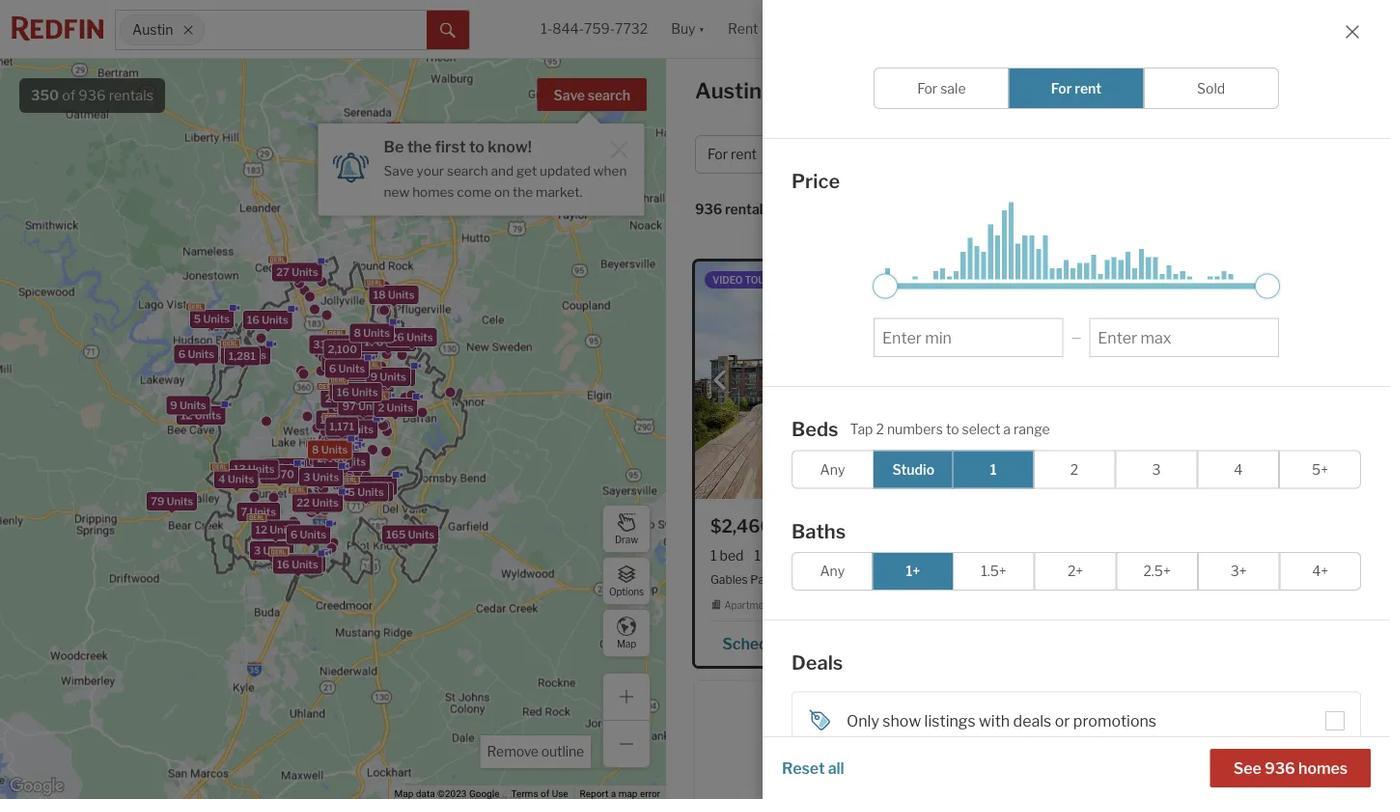 Task type: vqa. For each thing, say whether or not it's contained in the screenshot.
the top Any
yes



Task type: locate. For each thing, give the bounding box(es) containing it.
0 vertical spatial 6
[[178, 348, 186, 361]]

rentals
[[109, 87, 154, 104], [725, 201, 770, 218]]

1 horizontal spatial 8
[[354, 327, 361, 340]]

barton
[[1155, 573, 1192, 587]]

12 units down 97
[[320, 414, 361, 426]]

Enter min text field
[[883, 328, 1055, 347]]

1 horizontal spatial for
[[918, 80, 938, 96]]

1 bath for 1 bed
[[755, 548, 793, 564]]

1 horizontal spatial search
[[588, 87, 631, 104]]

1 up gables park tower
[[755, 548, 761, 564]]

1 horizontal spatial rent
[[1075, 80, 1102, 96]]

bath
[[764, 548, 793, 564], [1126, 548, 1155, 564]]

6
[[178, 348, 186, 361], [329, 363, 336, 375], [291, 529, 298, 541]]

search up come
[[447, 163, 488, 179]]

3 right 2 'checkbox'
[[1153, 461, 1161, 478]]

tx
[[980, 573, 995, 587], [1299, 573, 1314, 587]]

save inside button
[[554, 87, 585, 104]]

tower
[[778, 573, 812, 587]]

austin up for rent button at the top of page
[[695, 78, 762, 104]]

1 vertical spatial any
[[820, 563, 845, 580]]

3d & video tour
[[1104, 274, 1189, 286]]

3 up 22
[[303, 471, 310, 484]]

3 units down 14
[[303, 471, 339, 484]]

5 units down 2,400
[[348, 486, 384, 499]]

gables
[[711, 573, 748, 587]]

0 horizontal spatial 6
[[178, 348, 186, 361]]

for inside for rent button
[[708, 146, 728, 163]]

936 right "see"
[[1265, 759, 1296, 778]]

beds
[[1075, 548, 1106, 564]]

3 units down 7 units
[[254, 545, 290, 557]]

reset all
[[782, 759, 845, 778]]

schedule a tour
[[723, 634, 836, 653]]

1 horizontal spatial 936
[[695, 201, 723, 218]]

1 horizontal spatial 6
[[291, 529, 298, 541]]

2 horizontal spatial 12 units
[[320, 414, 361, 426]]

sq for 907
[[864, 548, 879, 564]]

18
[[374, 289, 386, 301]]

0 vertical spatial 2
[[378, 402, 385, 414]]

1 vertical spatial rentals
[[725, 201, 770, 218]]

6 down 2,100
[[329, 363, 336, 375]]

the right be
[[407, 137, 432, 156]]

1 vertical spatial 5
[[348, 486, 355, 499]]

2 right tap
[[877, 421, 885, 437]]

austin apartments for rent
[[695, 78, 977, 104]]

16 units
[[247, 314, 288, 326], [337, 387, 378, 399], [325, 456, 366, 469], [277, 559, 318, 571]]

0 horizontal spatial to
[[469, 137, 485, 156]]

apartment
[[725, 600, 774, 612]]

2 vertical spatial 936
[[1265, 759, 1296, 778]]

3 left 90
[[254, 545, 261, 557]]

to inside dialog
[[469, 137, 485, 156]]

ft up rd,
[[1244, 548, 1254, 564]]

9 right 29
[[370, 371, 378, 383]]

see 936 homes
[[1234, 759, 1348, 778]]

ft up muraida
[[882, 548, 893, 564]]

21 units down the 14 units
[[349, 486, 389, 499]]

1 horizontal spatial save
[[554, 87, 585, 104]]

2 units
[[378, 402, 413, 414]]

5 units
[[194, 313, 230, 326], [348, 486, 384, 499]]

4 left 5+
[[1235, 461, 1243, 478]]

to for know!
[[469, 137, 485, 156]]

1 horizontal spatial 27
[[325, 393, 338, 405]]

austin, right way,
[[940, 573, 977, 587]]

For rent checkbox
[[1009, 67, 1145, 109]]

sq right '907'
[[864, 548, 879, 564]]

2
[[378, 402, 385, 414], [877, 421, 885, 437], [1071, 461, 1079, 478]]

4 inside map 'region'
[[218, 473, 226, 486]]

4+
[[1313, 563, 1329, 580]]

0 horizontal spatial 3
[[254, 545, 261, 557]]

google image
[[5, 775, 69, 800]]

bath up "park"
[[764, 548, 793, 564]]

1 bath up '214' at the bottom of the page
[[1117, 548, 1155, 564]]

tx left 78703
[[980, 573, 995, 587]]

0 horizontal spatial 2
[[378, 402, 385, 414]]

3 inside checkbox
[[1153, 461, 1161, 478]]

9 up 79 units
[[170, 400, 177, 412]]

Sold checkbox
[[1144, 67, 1280, 109]]

2 austin, from the left
[[1258, 573, 1296, 587]]

2 vertical spatial option group
[[792, 552, 1362, 591]]

2 horizontal spatial 3
[[1153, 461, 1161, 478]]

homes right "see"
[[1299, 759, 1348, 778]]

1 vertical spatial the
[[513, 184, 533, 200]]

16 units up 97 units
[[337, 387, 378, 399]]

1 horizontal spatial tx
[[1299, 573, 1314, 587]]

1 horizontal spatial 6 units
[[291, 529, 327, 541]]

0 vertical spatial homes
[[413, 184, 454, 200]]

1 bath up "park"
[[755, 548, 793, 564]]

None search field
[[205, 11, 427, 49]]

map region
[[0, 0, 838, 800]]

16 units up 15 units on the left top of page
[[247, 314, 288, 326]]

any inside 'option'
[[821, 461, 845, 478]]

2 1 bath from the left
[[1117, 548, 1155, 564]]

bath up '214' at the bottom of the page
[[1126, 548, 1155, 564]]

0 horizontal spatial 5
[[194, 313, 201, 326]]

austin, right rd,
[[1258, 573, 1296, 587]]

homes inside save your search and get updated when new homes come on the market.
[[413, 184, 454, 200]]

6 units
[[178, 348, 214, 361], [329, 363, 365, 375], [291, 529, 327, 541]]

1 | from the left
[[800, 573, 803, 587]]

2 horizontal spatial 2
[[1071, 461, 1079, 478]]

8 units down the "34"
[[312, 444, 348, 456]]

2+ radio
[[1035, 552, 1117, 591]]

0 horizontal spatial 27 units
[[276, 266, 318, 278]]

623-
[[1166, 548, 1196, 564]]

1 left "beds"
[[1066, 548, 1073, 564]]

tx left 78704 at the right bottom of page
[[1299, 573, 1314, 587]]

bath for 623-849 sq ft
[[1126, 548, 1155, 564]]

a left range
[[1004, 421, 1011, 437]]

bath for 656-907 sq ft
[[764, 548, 793, 564]]

0 vertical spatial any
[[821, 461, 845, 478]]

13
[[234, 463, 246, 475]]

79
[[151, 495, 165, 508]]

4 left 13
[[218, 473, 226, 486]]

only
[[847, 712, 880, 731]]

sq right 849
[[1226, 548, 1241, 564]]

97
[[343, 400, 356, 413]]

0 vertical spatial 21
[[371, 371, 382, 383]]

1 bath
[[755, 548, 793, 564], [1117, 548, 1155, 564]]

6 units up 29
[[329, 363, 365, 375]]

0-
[[1052, 548, 1066, 564]]

35 units
[[326, 355, 369, 368]]

1 vertical spatial 8 units
[[312, 444, 348, 456]]

for rent button
[[695, 135, 794, 174]]

0 vertical spatial to
[[469, 137, 485, 156]]

for
[[918, 80, 938, 96], [1052, 80, 1073, 96], [708, 146, 728, 163]]

0 horizontal spatial austin,
[[940, 573, 977, 587]]

1 horizontal spatial 5
[[348, 486, 355, 499]]

ft
[[882, 548, 893, 564], [1244, 548, 1254, 564]]

0 horizontal spatial video
[[713, 274, 743, 286]]

|
[[800, 573, 803, 587], [1127, 573, 1131, 587]]

936 right of
[[79, 87, 106, 104]]

12 units down 7 units
[[256, 524, 296, 536]]

2 sq from the left
[[1226, 548, 1241, 564]]

1 horizontal spatial |
[[1127, 573, 1131, 587]]

0 horizontal spatial for rent
[[708, 146, 757, 163]]

1.5+ radio
[[953, 552, 1035, 591]]

1 vertical spatial 27 units
[[325, 393, 367, 405]]

1 vertical spatial a
[[793, 634, 802, 653]]

6 up 90 units
[[291, 529, 298, 541]]

save inside save your search and get updated when new homes come on the market.
[[384, 163, 414, 179]]

save down 844- at the top of page
[[554, 87, 585, 104]]

2 down '29 units'
[[378, 402, 385, 414]]

0 horizontal spatial a
[[793, 634, 802, 653]]

2 ft from the left
[[1244, 548, 1254, 564]]

submit search image
[[441, 23, 456, 38]]

0 horizontal spatial bath
[[764, 548, 793, 564]]

0 horizontal spatial save
[[384, 163, 414, 179]]

8 units up 11 units
[[354, 327, 390, 340]]

video down 936 rentals
[[713, 274, 743, 286]]

ft for 623-849 sq ft
[[1244, 548, 1254, 564]]

26
[[391, 331, 404, 344]]

rentals right of
[[109, 87, 154, 104]]

1 horizontal spatial to
[[946, 421, 960, 437]]

1,171
[[330, 421, 354, 433]]

27
[[276, 266, 290, 278], [325, 393, 338, 405]]

to right first
[[469, 137, 485, 156]]

save up new
[[384, 163, 414, 179]]

907
[[835, 548, 861, 564]]

video right &
[[1129, 274, 1159, 286]]

165
[[386, 529, 406, 541]]

1 horizontal spatial homes
[[1299, 759, 1348, 778]]

homes
[[413, 184, 454, 200], [1299, 759, 1348, 778]]

1 any from the top
[[821, 461, 845, 478]]

1 austin, from the left
[[940, 573, 977, 587]]

0 horizontal spatial sq
[[864, 548, 879, 564]]

search down "759-"
[[588, 87, 631, 104]]

2 vertical spatial 6 units
[[291, 529, 327, 541]]

austin left remove austin icon
[[132, 22, 173, 38]]

1 horizontal spatial 1 bath
[[1117, 548, 1155, 564]]

21 right 29
[[371, 371, 382, 383]]

214
[[1133, 573, 1153, 587]]

18 units
[[374, 289, 415, 301]]

for for for rent checkbox at the right
[[1052, 80, 1073, 96]]

video
[[713, 274, 743, 286], [1129, 274, 1159, 286]]

6 left 15
[[178, 348, 186, 361]]

to left the select
[[946, 421, 960, 437]]

1 sq from the left
[[864, 548, 879, 564]]

33
[[313, 339, 327, 351]]

apartments
[[766, 78, 889, 104]]

1 vertical spatial 5 units
[[348, 486, 384, 499]]

deals
[[1014, 712, 1052, 731]]

1 horizontal spatial bath
[[1126, 548, 1155, 564]]

5 units up 15
[[194, 313, 230, 326]]

0 vertical spatial 27 units
[[276, 266, 318, 278]]

| left 111
[[800, 573, 803, 587]]

any inside radio
[[820, 563, 845, 580]]

2.5+ radio
[[1117, 552, 1198, 591]]

for inside for rent checkbox
[[1052, 80, 1073, 96]]

2 video from the left
[[1129, 274, 1159, 286]]

1.5+
[[982, 563, 1007, 580]]

1 vertical spatial to
[[946, 421, 960, 437]]

save search button
[[538, 78, 647, 111]]

1 left bed
[[711, 548, 717, 564]]

1 horizontal spatial 5 units
[[348, 486, 384, 499]]

$2,460+
[[711, 516, 783, 537]]

34
[[331, 424, 345, 436]]

search inside save your search and get updated when new homes come on the market.
[[447, 163, 488, 179]]

1+ radio
[[873, 552, 954, 591]]

2 horizontal spatial for
[[1052, 80, 1073, 96]]

a left tour at the right
[[793, 634, 802, 653]]

first
[[435, 137, 466, 156]]

21 left 2,754
[[349, 486, 361, 499]]

For sale checkbox
[[874, 67, 1010, 109]]

2 vertical spatial 2
[[1071, 461, 1079, 478]]

ft for 656-907 sq ft
[[882, 548, 893, 564]]

austin,
[[940, 573, 977, 587], [1258, 573, 1296, 587]]

1 vertical spatial for rent
[[708, 146, 757, 163]]

1 vertical spatial homes
[[1299, 759, 1348, 778]]

0 vertical spatial for rent
[[1052, 80, 1102, 96]]

1 horizontal spatial the
[[513, 184, 533, 200]]

1-
[[541, 21, 553, 37]]

all
[[828, 759, 845, 778]]

previous button image
[[711, 371, 730, 390]]

2 any from the top
[[820, 563, 845, 580]]

sq for 849
[[1226, 548, 1241, 564]]

1 tx from the left
[[980, 573, 995, 587]]

option group containing for sale
[[874, 67, 1280, 109]]

16
[[247, 314, 260, 326], [337, 387, 349, 399], [325, 456, 337, 469], [277, 559, 290, 571]]

0 horizontal spatial 3 units
[[254, 545, 290, 557]]

video tour
[[713, 274, 772, 286]]

| 111 sandra muraida way, austin, tx 78703
[[800, 573, 1035, 587]]

1 vertical spatial 2
[[877, 421, 885, 437]]

rent
[[928, 78, 977, 104]]

a
[[1004, 421, 1011, 437], [793, 634, 802, 653]]

1 down the select
[[991, 461, 997, 478]]

21 units
[[371, 371, 411, 383], [349, 486, 389, 499]]

0 horizontal spatial 8 units
[[312, 444, 348, 456]]

2 inside 'checkbox'
[[1071, 461, 1079, 478]]

15 units
[[225, 349, 266, 362]]

market.
[[536, 184, 583, 200]]

the right on
[[513, 184, 533, 200]]

6 units up 90 units
[[291, 529, 327, 541]]

tour down 936 rentals
[[745, 274, 772, 286]]

1 tour from the left
[[745, 274, 772, 286]]

0 horizontal spatial rentals
[[109, 87, 154, 104]]

austin for austin apartments for rent
[[695, 78, 762, 104]]

austin
[[132, 22, 173, 38], [695, 78, 762, 104]]

units
[[292, 266, 318, 278], [388, 289, 415, 301], [203, 313, 230, 326], [262, 314, 288, 326], [363, 327, 390, 340], [407, 331, 433, 344], [386, 336, 412, 349], [329, 339, 356, 351], [348, 340, 375, 352], [188, 348, 214, 361], [240, 349, 266, 362], [342, 355, 369, 368], [339, 363, 365, 375], [380, 371, 407, 383], [385, 371, 411, 383], [363, 381, 390, 393], [350, 384, 377, 397], [352, 387, 378, 399], [341, 393, 367, 405], [180, 400, 206, 412], [358, 400, 385, 413], [387, 402, 413, 414], [342, 404, 369, 417], [195, 410, 221, 422], [334, 414, 361, 426], [347, 424, 374, 436], [321, 444, 348, 456], [328, 450, 355, 463], [340, 456, 366, 469], [276, 462, 302, 474], [248, 463, 275, 475], [313, 471, 339, 484], [228, 473, 254, 486], [358, 486, 384, 499], [363, 486, 389, 499], [167, 495, 193, 508], [312, 497, 339, 509], [250, 506, 276, 519], [270, 524, 296, 536], [300, 529, 327, 541], [408, 529, 435, 541], [263, 545, 290, 557], [295, 557, 321, 570], [292, 559, 318, 571]]

4 inside checkbox
[[1235, 461, 1243, 478]]

search
[[588, 87, 631, 104], [447, 163, 488, 179]]

be the first to know!
[[384, 137, 532, 156]]

Studio checkbox
[[873, 450, 955, 489]]

936 inside button
[[1265, 759, 1296, 778]]

0 vertical spatial 6 units
[[178, 348, 214, 361]]

1 horizontal spatial 27 units
[[325, 393, 367, 405]]

1 vertical spatial austin
[[695, 78, 762, 104]]

search inside button
[[588, 87, 631, 104]]

rd,
[[1239, 573, 1256, 587]]

2 horizontal spatial 936
[[1265, 759, 1296, 778]]

6 units left 15
[[178, 348, 214, 361]]

1 vertical spatial save
[[384, 163, 414, 179]]

5+
[[1313, 461, 1329, 478]]

1 ft from the left
[[882, 548, 893, 564]]

for rent inside button
[[708, 146, 757, 163]]

springs
[[1195, 573, 1236, 587]]

2 inside map 'region'
[[378, 402, 385, 414]]

Any checkbox
[[792, 450, 874, 489]]

0 vertical spatial rent
[[1075, 80, 1102, 96]]

0 vertical spatial the
[[407, 137, 432, 156]]

0 horizontal spatial |
[[800, 573, 803, 587]]

3
[[1153, 461, 1161, 478], [303, 471, 310, 484], [254, 545, 261, 557]]

1 vertical spatial 6
[[329, 363, 336, 375]]

0 horizontal spatial rent
[[731, 146, 757, 163]]

minimum price slider
[[873, 273, 898, 298]]

0 vertical spatial save
[[554, 87, 585, 104]]

homes down your
[[413, 184, 454, 200]]

0 horizontal spatial homes
[[413, 184, 454, 200]]

4 checkbox
[[1198, 450, 1280, 489]]

/mo
[[786, 516, 819, 537]]

for inside for sale option
[[918, 80, 938, 96]]

0 vertical spatial search
[[588, 87, 631, 104]]

tour right &
[[1161, 274, 1189, 286]]

1
[[991, 461, 997, 478], [711, 548, 717, 564], [755, 548, 761, 564], [1066, 548, 1073, 564], [1117, 548, 1123, 564]]

16 units down 22
[[277, 559, 318, 571]]

a inside button
[[793, 634, 802, 653]]

0 horizontal spatial tx
[[980, 573, 995, 587]]

12 units up 4 units
[[181, 410, 221, 422]]

be
[[384, 137, 404, 156]]

next button image
[[983, 371, 1003, 390]]

2 bath from the left
[[1126, 548, 1155, 564]]

1 horizontal spatial austin,
[[1258, 573, 1296, 587]]

936 rentals
[[695, 201, 770, 218]]

option group
[[874, 67, 1280, 109], [792, 450, 1362, 489], [792, 552, 1362, 591]]

1 horizontal spatial for rent
[[1052, 80, 1102, 96]]

0 horizontal spatial 12
[[181, 410, 193, 422]]

21 units up 2 units
[[371, 371, 411, 383]]

1 bath from the left
[[764, 548, 793, 564]]

0 horizontal spatial austin
[[132, 22, 173, 38]]

be the first to know! dialog
[[318, 112, 645, 216]]

for
[[894, 78, 923, 104]]

0 horizontal spatial 8
[[312, 444, 319, 456]]

0 horizontal spatial search
[[447, 163, 488, 179]]

0 horizontal spatial 5 units
[[194, 313, 230, 326]]

1 1 bath from the left
[[755, 548, 793, 564]]

936 down for rent button at the top of page
[[695, 201, 723, 218]]

0 vertical spatial option group
[[874, 67, 1280, 109]]

12
[[181, 410, 193, 422], [320, 414, 332, 426], [256, 524, 267, 536]]

| left '214' at the bottom of the page
[[1127, 573, 1131, 587]]

1-844-759-7732 link
[[541, 21, 648, 37]]

rentals down for rent button at the top of page
[[725, 201, 770, 218]]

2 right 1 option
[[1071, 461, 1079, 478]]

2 horizontal spatial 6 units
[[329, 363, 365, 375]]



Task type: describe. For each thing, give the bounding box(es) containing it.
1 vertical spatial 21 units
[[349, 486, 389, 499]]

1 horizontal spatial a
[[1004, 421, 1011, 437]]

4 for 4
[[1235, 461, 1243, 478]]

listings
[[925, 712, 976, 731]]

options
[[609, 587, 644, 598]]

43
[[334, 384, 348, 397]]

2,400
[[317, 452, 348, 465]]

Any radio
[[792, 552, 874, 591]]

0 vertical spatial 21 units
[[371, 371, 411, 383]]

1 checkbox
[[953, 450, 1035, 489]]

15
[[225, 349, 238, 362]]

1 video from the left
[[713, 274, 743, 286]]

1 bed
[[711, 548, 744, 564]]

78703
[[998, 573, 1035, 587]]

to for select
[[946, 421, 960, 437]]

the catherine | 214 barton springs rd, austin, tx 78704
[[1052, 573, 1354, 587]]

1 horizontal spatial 3
[[303, 471, 310, 484]]

11 units
[[335, 340, 375, 352]]

save for save your search and get updated when new homes come on the market.
[[384, 163, 414, 179]]

22
[[297, 497, 310, 509]]

—
[[1072, 330, 1082, 344]]

any for 1+
[[820, 563, 845, 580]]

165 units
[[386, 529, 435, 541]]

9 right 13
[[266, 462, 274, 474]]

gables park tower
[[711, 573, 812, 587]]

0 vertical spatial 5 units
[[194, 313, 230, 326]]

1 bath for 0-1 beds
[[1117, 548, 1155, 564]]

price
[[792, 169, 840, 193]]

656-
[[803, 548, 835, 564]]

0 horizontal spatial 936
[[79, 87, 106, 104]]

0 vertical spatial rentals
[[109, 87, 154, 104]]

7 units
[[241, 506, 276, 519]]

3 checkbox
[[1116, 450, 1198, 489]]

33 units
[[313, 339, 356, 351]]

43 units
[[334, 384, 377, 397]]

only show listings with deals or promotions
[[847, 712, 1157, 731]]

austin for austin
[[132, 22, 173, 38]]

29
[[347, 381, 361, 393]]

1 vertical spatial option group
[[792, 450, 1362, 489]]

2 horizontal spatial 6
[[329, 363, 336, 375]]

reset
[[782, 759, 825, 778]]

Enter max text field
[[1098, 328, 1271, 347]]

catherine
[[1075, 573, 1129, 587]]

1,281
[[229, 350, 256, 362]]

26 units
[[391, 331, 433, 344]]

0 horizontal spatial 6 units
[[178, 348, 214, 361]]

with
[[979, 712, 1010, 731]]

1 vertical spatial 3 units
[[254, 545, 290, 557]]

13 units
[[234, 463, 275, 475]]

1 horizontal spatial 3 units
[[303, 471, 339, 484]]

schedule a tour button
[[711, 628, 855, 657]]

2 for 2
[[1071, 461, 1079, 478]]

bed
[[720, 548, 744, 564]]

for for for sale option
[[918, 80, 938, 96]]

park
[[751, 573, 776, 587]]

0 vertical spatial 5
[[194, 313, 201, 326]]

1 vertical spatial 6 units
[[329, 363, 365, 375]]

849
[[1196, 548, 1223, 564]]

the inside save your search and get updated when new homes come on the market.
[[513, 184, 533, 200]]

0 vertical spatial 8 units
[[354, 327, 390, 340]]

1 right "beds"
[[1117, 548, 1123, 564]]

2,370
[[264, 468, 294, 481]]

1 vertical spatial 27
[[325, 393, 338, 405]]

map button
[[603, 609, 651, 658]]

save search
[[554, 87, 631, 104]]

1 vertical spatial 936
[[695, 201, 723, 218]]

1 vertical spatial 21
[[349, 486, 361, 499]]

1 horizontal spatial 12 units
[[256, 524, 296, 536]]

3+
[[1231, 563, 1247, 580]]

78704
[[1316, 573, 1354, 587]]

map
[[617, 639, 637, 650]]

come
[[457, 184, 492, 200]]

14 units
[[314, 450, 355, 463]]

rent inside button
[[731, 146, 757, 163]]

$2,460+ /mo
[[711, 516, 819, 537]]

656-907 sq ft
[[803, 548, 893, 564]]

rent inside checkbox
[[1075, 80, 1102, 96]]

tap
[[851, 421, 874, 437]]

sandra
[[824, 573, 863, 587]]

promotions
[[1074, 712, 1157, 731]]

79 units
[[151, 495, 193, 508]]

maximum price slider
[[1256, 273, 1281, 298]]

sale
[[941, 80, 966, 96]]

deals
[[792, 651, 843, 675]]

9 left 97
[[333, 404, 340, 417]]

2 vertical spatial 6
[[291, 529, 298, 541]]

0 vertical spatial 8
[[354, 327, 361, 340]]

29 units
[[347, 381, 390, 393]]

0 horizontal spatial 12 units
[[181, 410, 221, 422]]

350
[[31, 87, 59, 104]]

and
[[491, 163, 514, 179]]

remove austin image
[[182, 24, 194, 36]]

for sale
[[918, 80, 966, 96]]

90 units
[[278, 557, 321, 570]]

4+ radio
[[1280, 552, 1362, 591]]

16 units down 34 units
[[325, 456, 366, 469]]

1 horizontal spatial 2
[[877, 421, 885, 437]]

draw
[[615, 534, 638, 546]]

0 vertical spatial 27
[[276, 266, 290, 278]]

numbers
[[888, 421, 944, 437]]

2,754
[[363, 480, 393, 492]]

34 units
[[331, 424, 374, 436]]

save for save search
[[554, 87, 585, 104]]

reset all button
[[782, 750, 845, 788]]

studio
[[893, 461, 935, 478]]

5+ checkbox
[[1280, 450, 1362, 489]]

for rent inside checkbox
[[1052, 80, 1102, 96]]

35
[[326, 355, 340, 368]]

any for studio
[[821, 461, 845, 478]]

90
[[278, 557, 293, 570]]

way,
[[912, 573, 937, 587]]

tap 2 numbers to select a range
[[851, 421, 1051, 437]]

outline
[[542, 744, 584, 761]]

2 for 2 units
[[378, 402, 385, 414]]

or
[[1055, 712, 1071, 731]]

&
[[1119, 274, 1127, 286]]

2+
[[1068, 563, 1084, 580]]

2 horizontal spatial 12
[[320, 414, 332, 426]]

deal
[[1054, 274, 1080, 286]]

4 for 4 units
[[218, 473, 226, 486]]

see
[[1234, 759, 1262, 778]]

2 tx from the left
[[1299, 573, 1314, 587]]

3+ radio
[[1198, 552, 1280, 591]]

0-1 beds
[[1052, 548, 1106, 564]]

1 vertical spatial 8
[[312, 444, 319, 456]]

homes inside button
[[1299, 759, 1348, 778]]

on
[[495, 184, 510, 200]]

111
[[806, 573, 822, 587]]

2 tour from the left
[[1161, 274, 1189, 286]]

photo of 214 barton springs rd, austin, tx 78704 image
[[1036, 262, 1359, 499]]

photo of 111 sandra muraida way, austin, tx 78703 image
[[695, 262, 1018, 499]]

2 | from the left
[[1127, 573, 1131, 587]]

save your search and get updated when new homes come on the market.
[[384, 163, 627, 200]]

1 inside option
[[991, 461, 997, 478]]

2 checkbox
[[1034, 450, 1116, 489]]

see 936 homes button
[[1211, 750, 1372, 788]]

1 horizontal spatial 12
[[256, 524, 267, 536]]

11
[[335, 340, 346, 352]]

759-
[[584, 21, 615, 37]]

beds
[[792, 417, 839, 441]]

remove
[[487, 744, 539, 761]]

photo of 164 hargraves dr, austin, tx 78737 image
[[1036, 682, 1359, 800]]



